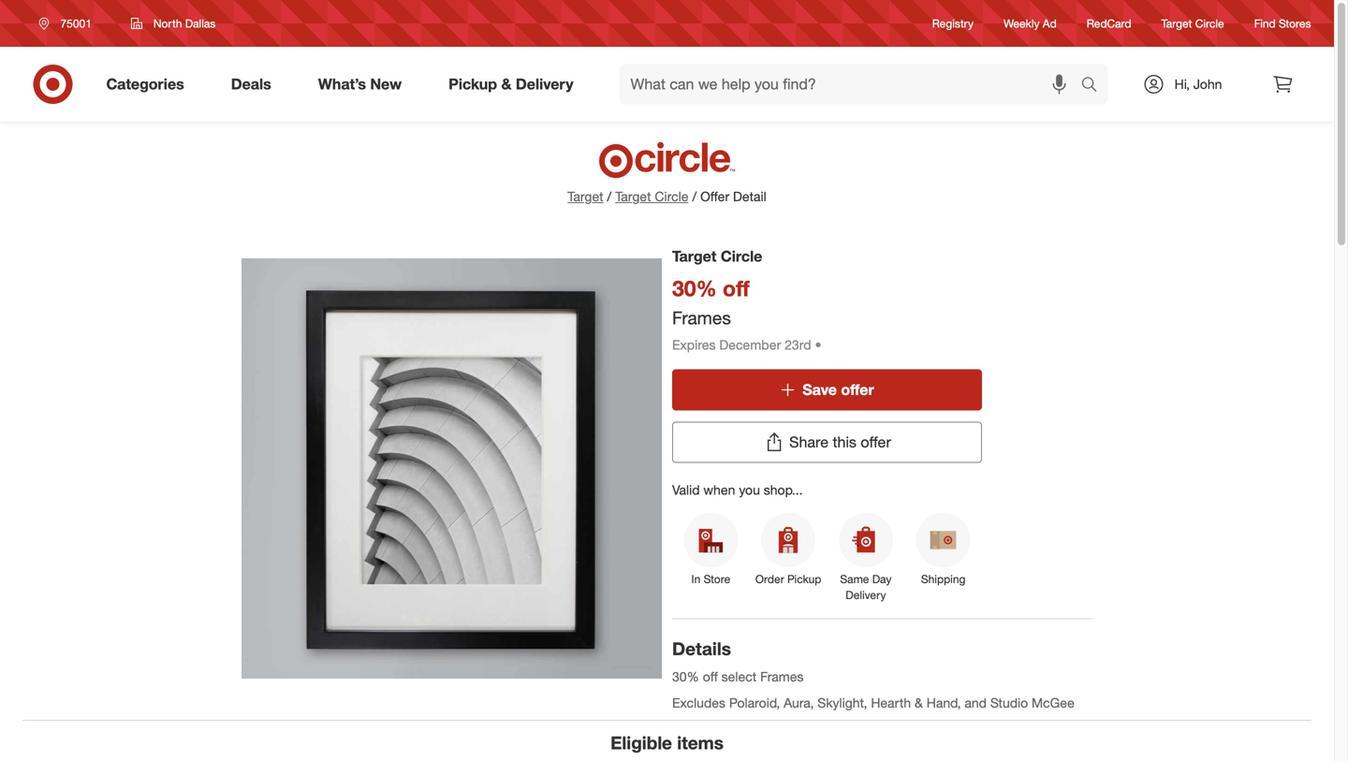 Task type: describe. For each thing, give the bounding box(es) containing it.
registry
[[932, 16, 974, 30]]

2 / from the left
[[693, 188, 697, 205]]

mcgee
[[1032, 695, 1075, 711]]

find stores
[[1255, 16, 1312, 30]]

30% inside 30% off frames expires december 23rd •
[[672, 275, 717, 302]]

30% inside details 30% off select frames
[[672, 669, 699, 685]]

registry link
[[932, 15, 974, 31]]

offer inside share this offer "button"
[[861, 433, 891, 451]]

frames inside 30% off frames expires december 23rd •
[[672, 307, 731, 329]]

hearth
[[871, 695, 911, 711]]

shipping
[[921, 572, 966, 586]]

find
[[1255, 16, 1276, 30]]

0 horizontal spatial target circle
[[672, 247, 763, 266]]

day
[[873, 572, 892, 586]]

skylight,
[[818, 695, 868, 711]]

dallas
[[185, 16, 216, 30]]

order pickup
[[756, 572, 822, 586]]

off inside details 30% off select frames
[[703, 669, 718, 685]]

23rd
[[785, 337, 812, 353]]

offer inside save offer button
[[841, 381, 874, 399]]

1 horizontal spatial target circle
[[1162, 16, 1225, 30]]

expires
[[672, 337, 716, 353]]

target link
[[568, 188, 604, 205]]

studio
[[991, 695, 1028, 711]]

1 horizontal spatial target circle link
[[1162, 15, 1225, 31]]

search button
[[1073, 64, 1118, 109]]

in
[[692, 572, 701, 586]]

this
[[833, 433, 857, 451]]

valid
[[672, 482, 700, 498]]

target / target circle / offer detail
[[568, 188, 767, 205]]

1 vertical spatial target circle link
[[616, 187, 689, 206]]

75001 button
[[27, 7, 111, 40]]

weekly ad link
[[1004, 15, 1057, 31]]

weekly ad
[[1004, 16, 1057, 30]]

john
[[1194, 76, 1223, 92]]

share
[[790, 433, 829, 451]]

save offer button
[[672, 370, 982, 411]]

hand,
[[927, 695, 961, 711]]

what's new
[[318, 75, 402, 93]]

excludes
[[672, 695, 726, 711]]

share this offer
[[790, 433, 891, 451]]

•
[[815, 337, 822, 353]]

eligible items
[[611, 732, 724, 754]]

hi, john
[[1175, 76, 1223, 92]]

order
[[756, 572, 785, 586]]

and
[[965, 695, 987, 711]]

stores
[[1279, 16, 1312, 30]]

when
[[704, 482, 736, 498]]

deals link
[[215, 64, 295, 105]]

save offer
[[803, 381, 874, 399]]

store
[[704, 572, 731, 586]]

redcard link
[[1087, 15, 1132, 31]]

share this offer button
[[672, 422, 982, 463]]

1 / from the left
[[607, 188, 612, 205]]

offer
[[701, 188, 730, 205]]

valid when you shop...
[[672, 482, 803, 498]]

what's new link
[[302, 64, 425, 105]]

polaroid,
[[729, 695, 780, 711]]

december
[[720, 337, 781, 353]]

save
[[803, 381, 837, 399]]

shop...
[[764, 482, 803, 498]]

select
[[722, 669, 757, 685]]



Task type: locate. For each thing, give the bounding box(es) containing it.
target down the offer
[[672, 247, 717, 266]]

target right target link
[[616, 188, 651, 205]]

0 horizontal spatial delivery
[[516, 75, 574, 93]]

2 30% from the top
[[672, 669, 699, 685]]

redcard
[[1087, 16, 1132, 30]]

0 vertical spatial pickup
[[449, 75, 497, 93]]

target
[[1162, 16, 1193, 30], [568, 188, 604, 205], [616, 188, 651, 205], [672, 247, 717, 266]]

off
[[723, 275, 750, 302], [703, 669, 718, 685]]

target circle button
[[616, 187, 689, 206]]

1 vertical spatial delivery
[[846, 588, 886, 602]]

30% off frames expires december 23rd •
[[672, 275, 822, 353]]

/ right target link
[[607, 188, 612, 205]]

you
[[739, 482, 760, 498]]

0 horizontal spatial &
[[502, 75, 512, 93]]

0 horizontal spatial pickup
[[449, 75, 497, 93]]

1 vertical spatial 30%
[[672, 669, 699, 685]]

1 vertical spatial &
[[915, 695, 923, 711]]

target circle down the offer
[[672, 247, 763, 266]]

target circle logo image
[[596, 140, 738, 180]]

0 vertical spatial target circle link
[[1162, 15, 1225, 31]]

frames
[[672, 307, 731, 329], [761, 669, 804, 685]]

items
[[677, 732, 724, 754]]

1 vertical spatial pickup
[[788, 572, 822, 586]]

search
[[1073, 77, 1118, 95]]

in store
[[692, 572, 731, 586]]

0 vertical spatial offer
[[841, 381, 874, 399]]

2 vertical spatial circle
[[721, 247, 763, 266]]

delivery for &
[[516, 75, 574, 93]]

target left target circle button
[[568, 188, 604, 205]]

1 horizontal spatial off
[[723, 275, 750, 302]]

new
[[370, 75, 402, 93]]

1 horizontal spatial frames
[[761, 669, 804, 685]]

0 vertical spatial 30%
[[672, 275, 717, 302]]

pickup & delivery link
[[433, 64, 597, 105]]

0 vertical spatial circle
[[1196, 16, 1225, 30]]

aura,
[[784, 695, 814, 711]]

detail
[[733, 188, 767, 205]]

circle up 30% off frames expires december 23rd • at the top of page
[[721, 247, 763, 266]]

target circle link up hi, john
[[1162, 15, 1225, 31]]

north dallas button
[[119, 7, 228, 40]]

offer
[[841, 381, 874, 399], [861, 433, 891, 451]]

1 horizontal spatial /
[[693, 188, 697, 205]]

same day delivery
[[840, 572, 892, 602]]

excludes polaroid, aura, skylight, hearth & hand, and studio mcgee
[[672, 695, 1075, 711]]

circle down target circle logo
[[655, 188, 689, 205]]

delivery
[[516, 75, 574, 93], [846, 588, 886, 602]]

0 vertical spatial delivery
[[516, 75, 574, 93]]

pickup right new
[[449, 75, 497, 93]]

delivery for day
[[846, 588, 886, 602]]

0 vertical spatial off
[[723, 275, 750, 302]]

30% up excludes
[[672, 669, 699, 685]]

0 horizontal spatial /
[[607, 188, 612, 205]]

details 30% off select frames
[[672, 638, 804, 685]]

details
[[672, 638, 731, 660]]

2 horizontal spatial circle
[[1196, 16, 1225, 30]]

what's
[[318, 75, 366, 93]]

offer right this
[[861, 433, 891, 451]]

categories
[[106, 75, 184, 93]]

target circle
[[1162, 16, 1225, 30], [672, 247, 763, 266]]

1 30% from the top
[[672, 275, 717, 302]]

off inside 30% off frames expires december 23rd •
[[723, 275, 750, 302]]

1 vertical spatial offer
[[861, 433, 891, 451]]

eligible
[[611, 732, 672, 754]]

find stores link
[[1255, 15, 1312, 31]]

ad
[[1043, 16, 1057, 30]]

1 horizontal spatial delivery
[[846, 588, 886, 602]]

0 vertical spatial target circle
[[1162, 16, 1225, 30]]

target up hi,
[[1162, 16, 1193, 30]]

1 horizontal spatial pickup
[[788, 572, 822, 586]]

0 horizontal spatial circle
[[655, 188, 689, 205]]

0 horizontal spatial frames
[[672, 307, 731, 329]]

hi,
[[1175, 76, 1190, 92]]

frames inside details 30% off select frames
[[761, 669, 804, 685]]

north dallas
[[153, 16, 216, 30]]

1 vertical spatial off
[[703, 669, 718, 685]]

0 horizontal spatial target circle link
[[616, 187, 689, 206]]

frames up aura,
[[761, 669, 804, 685]]

0 vertical spatial &
[[502, 75, 512, 93]]

circle
[[1196, 16, 1225, 30], [655, 188, 689, 205], [721, 247, 763, 266]]

north
[[153, 16, 182, 30]]

1 vertical spatial frames
[[761, 669, 804, 685]]

pickup right order
[[788, 572, 822, 586]]

target inside target circle 'link'
[[1162, 16, 1193, 30]]

off up excludes
[[703, 669, 718, 685]]

1 vertical spatial target circle
[[672, 247, 763, 266]]

0 horizontal spatial off
[[703, 669, 718, 685]]

pickup & delivery
[[449, 75, 574, 93]]

off up december
[[723, 275, 750, 302]]

30% up expires
[[672, 275, 717, 302]]

categories link
[[90, 64, 208, 105]]

75001
[[60, 16, 92, 30]]

frames up expires
[[672, 307, 731, 329]]

What can we help you find? suggestions appear below search field
[[620, 64, 1086, 105]]

0 vertical spatial frames
[[672, 307, 731, 329]]

pickup
[[449, 75, 497, 93], [788, 572, 822, 586]]

circle left find
[[1196, 16, 1225, 30]]

/ left the offer
[[693, 188, 697, 205]]

weekly
[[1004, 16, 1040, 30]]

30%
[[672, 275, 717, 302], [672, 669, 699, 685]]

target circle up hi, john
[[1162, 16, 1225, 30]]

/
[[607, 188, 612, 205], [693, 188, 697, 205]]

deals
[[231, 75, 271, 93]]

1 horizontal spatial &
[[915, 695, 923, 711]]

same
[[840, 572, 869, 586]]

target circle link down target circle logo
[[616, 187, 689, 206]]

target circle link
[[1162, 15, 1225, 31], [616, 187, 689, 206]]

1 horizontal spatial circle
[[721, 247, 763, 266]]

offer right the save
[[841, 381, 874, 399]]

delivery inside same day delivery
[[846, 588, 886, 602]]

&
[[502, 75, 512, 93], [915, 695, 923, 711]]

1 vertical spatial circle
[[655, 188, 689, 205]]



Task type: vqa. For each thing, say whether or not it's contained in the screenshot.
Almond checkbox
no



